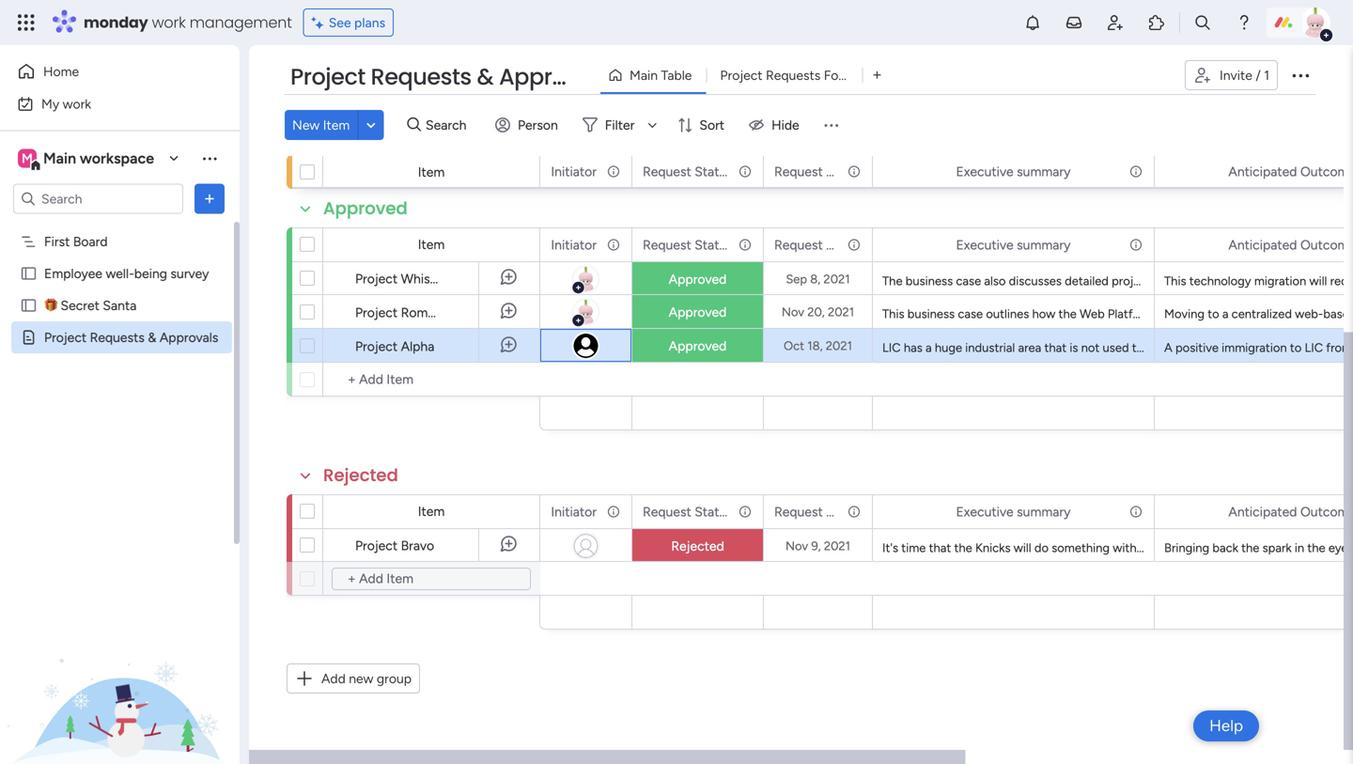Task type: describe. For each thing, give the bounding box(es) containing it.
workspace selection element
[[18, 147, 157, 172]]

summary for approved
[[1017, 237, 1071, 253]]

18,
[[808, 338, 823, 353]]

help
[[1210, 716, 1244, 736]]

survey
[[171, 266, 209, 282]]

main for main workspace
[[43, 149, 76, 167]]

0 horizontal spatial requests
[[90, 329, 145, 345]]

requests for project requests form button
[[766, 67, 821, 83]]

business for this
[[908, 306, 955, 322]]

help button
[[1194, 711, 1260, 742]]

project left 'bravo'
[[355, 538, 398, 554]]

project romeo
[[355, 305, 443, 321]]

8,
[[811, 272, 821, 287]]

eyes
[[1329, 541, 1354, 556]]

arrow down image
[[641, 114, 664, 136]]

redu
[[1331, 274, 1354, 289]]

of
[[1297, 340, 1309, 355]]

plan
[[1193, 340, 1216, 355]]

discusses
[[1009, 274, 1062, 289]]

based
[[1324, 306, 1354, 322]]

migration
[[1255, 274, 1307, 289]]

initiator for rejected
[[551, 504, 597, 520]]

person
[[518, 117, 558, 133]]

select product image
[[17, 13, 36, 32]]

main workspace
[[43, 149, 154, 167]]

detailed
[[1065, 274, 1109, 289]]

1 request date field from the top
[[770, 161, 854, 182]]

address
[[1252, 306, 1294, 322]]

requests for project requests & approvals field
[[371, 61, 472, 93]]

angle down image
[[367, 118, 376, 132]]

initiator field for approved
[[547, 235, 602, 255]]

Project Requests & Approvals field
[[286, 61, 611, 93]]

well-
[[106, 266, 134, 282]]

nov 20, 2021
[[782, 305, 855, 320]]

project up plan
[[1188, 306, 1228, 322]]

project inside button
[[720, 67, 763, 83]]

see
[[329, 15, 351, 31]]

initiator for under consideration
[[551, 164, 597, 180]]

project down project romeo
[[355, 338, 398, 354]]

work for my
[[63, 96, 91, 112]]

the left 'knicks'
[[955, 541, 973, 556]]

request status field for rejected
[[638, 502, 733, 522]]

new item button
[[285, 110, 358, 140]]

case for also
[[956, 274, 982, 289]]

my work button
[[11, 89, 202, 119]]

Search field
[[421, 112, 478, 138]]

new
[[349, 671, 374, 687]]

back
[[1213, 541, 1239, 556]]

project inside field
[[290, 61, 365, 93]]

su
[[1343, 340, 1354, 355]]

initiator field for rejected
[[547, 502, 602, 522]]

oct
[[784, 338, 805, 353]]

approvals inside field
[[499, 61, 611, 93]]

a for centralized
[[1223, 306, 1229, 322]]

time
[[902, 541, 926, 556]]

see plans button
[[303, 8, 394, 37]]

project
[[1112, 274, 1152, 289]]

1 executive from the top
[[957, 164, 1014, 180]]

project up project alpha
[[355, 305, 398, 321]]

1 status from the top
[[695, 164, 733, 180]]

consideration
[[379, 124, 499, 148]]

1 executive summary field from the top
[[952, 161, 1076, 182]]

bringing
[[1165, 541, 1210, 556]]

initiator field for under consideration
[[547, 161, 602, 182]]

filter
[[605, 117, 635, 133]]

project requests & approvals inside list box
[[44, 329, 218, 345]]

apps image
[[1148, 13, 1167, 32]]

1 vertical spatial &
[[148, 329, 156, 345]]

something
[[1052, 541, 1110, 556]]

monday work management
[[84, 12, 292, 33]]

employee well-being survey
[[44, 266, 209, 282]]

project requests form
[[720, 67, 855, 83]]

1 date from the top
[[827, 164, 854, 180]]

lottie animation element
[[0, 574, 240, 764]]

request status for rejected
[[643, 504, 733, 520]]

centralized
[[1232, 306, 1293, 322]]

anticipated outcome for approved
[[1229, 237, 1354, 253]]

alpha
[[401, 338, 435, 354]]

a positive immigration to lic from 
[[1165, 340, 1354, 355]]

date for approved
[[827, 237, 854, 253]]

used
[[1103, 340, 1130, 355]]

from
[[1327, 340, 1353, 355]]

invite
[[1220, 67, 1253, 83]]

ruby anderson image
[[1301, 8, 1331, 38]]

platform
[[1108, 306, 1155, 322]]

request date for approved
[[775, 237, 854, 253]]

immigration
[[1222, 340, 1288, 355]]

web
[[1080, 306, 1105, 322]]

🎁 secret santa
[[44, 298, 137, 314]]

2021 for sep 8, 2021
[[824, 272, 850, 287]]

sort button
[[670, 110, 736, 140]]

it's
[[883, 541, 899, 556]]

main table
[[630, 67, 692, 83]]

1 lic from the left
[[883, 340, 901, 355]]

this technology migration will redu
[[1165, 274, 1354, 289]]

the left "3"
[[1312, 340, 1330, 355]]

project down the 🎁
[[44, 329, 87, 345]]

1 request status from the top
[[643, 164, 733, 180]]

lottie animation image
[[0, 574, 240, 764]]

workspace image
[[18, 148, 37, 169]]

the right in
[[1308, 541, 1326, 556]]

anticipated outcome field for rejected
[[1224, 502, 1354, 522]]

workspace options image
[[200, 149, 219, 168]]

moving to a centralized web-based
[[1165, 306, 1354, 322]]

1 outcome from the top
[[1301, 164, 1354, 180]]

web-
[[1296, 306, 1324, 322]]

approved inside field
[[323, 196, 408, 220]]

/
[[1256, 67, 1261, 83]]

main table button
[[601, 60, 706, 90]]

oct 18, 2021
[[784, 338, 853, 353]]

2 horizontal spatial to
[[1291, 340, 1302, 355]]

2/3
[[1276, 340, 1294, 355]]

column information image for initiator
[[606, 164, 621, 179]]

nov 9, 2021
[[786, 539, 851, 554]]

not
[[1082, 340, 1100, 355]]

filter button
[[575, 110, 664, 140]]

0 horizontal spatial that
[[929, 541, 952, 556]]

being
[[134, 266, 167, 282]]

0 vertical spatial will
[[1310, 274, 1328, 289]]

sep 8, 2021
[[786, 272, 850, 287]]

1 request status field from the top
[[638, 161, 733, 182]]

date for rejected
[[827, 504, 854, 520]]

1 executive summary from the top
[[957, 164, 1071, 180]]

business for the
[[906, 274, 953, 289]]

status for rejected
[[695, 504, 733, 520]]

v2 search image
[[407, 114, 421, 136]]

measures,
[[1263, 274, 1318, 289]]

0 horizontal spatial the
[[883, 274, 903, 289]]

notifications image
[[1024, 13, 1043, 32]]

1 anticipated from the top
[[1229, 164, 1298, 180]]

Under consideration field
[[319, 124, 503, 149]]

industrial
[[966, 340, 1016, 355]]

the right "back"
[[1242, 541, 1260, 556]]

rejected inside field
[[323, 463, 399, 487]]

employee
[[44, 266, 102, 282]]

work for monday
[[152, 12, 186, 33]]

project whiskey
[[355, 271, 450, 287]]

20,
[[808, 305, 825, 320]]

table
[[661, 67, 692, 83]]

anticipated for approved
[[1229, 237, 1298, 253]]

technology
[[1190, 274, 1252, 289]]

it's time that the knicks will do something with themselves
[[883, 541, 1202, 556]]

project alpha
[[355, 338, 435, 354]]

1 horizontal spatial to
[[1230, 340, 1242, 355]]

add view image
[[874, 68, 881, 82]]



Task type: vqa. For each thing, say whether or not it's contained in the screenshot.
Anticipated Outcome corresponding to Rejected
yes



Task type: locate. For each thing, give the bounding box(es) containing it.
item
[[323, 117, 350, 133], [418, 164, 445, 180], [418, 236, 445, 252], [418, 503, 445, 519]]

1 vertical spatial anticipated outcome field
[[1224, 235, 1354, 255]]

item for approved
[[418, 236, 445, 252]]

2 horizontal spatial requests
[[766, 67, 821, 83]]

project requests form button
[[706, 60, 862, 90]]

2 vertical spatial request date
[[775, 504, 854, 520]]

1 vertical spatial initiator
[[551, 237, 597, 253]]

date up sep 8, 2021 on the right top of page
[[827, 237, 854, 253]]

this business case outlines how the web platform (wp) project will address current bu
[[883, 306, 1354, 322]]

0 vertical spatial business
[[906, 274, 953, 289]]

2 vertical spatial anticipated
[[1229, 504, 1298, 520]]

case left the also
[[956, 274, 982, 289]]

0 vertical spatial a
[[1223, 306, 1229, 322]]

new item
[[292, 117, 350, 133]]

1 vertical spatial that
[[929, 541, 952, 556]]

public board image left the 🎁
[[20, 297, 38, 314]]

2 vertical spatial anticipated outcome field
[[1224, 502, 1354, 522]]

knicks
[[976, 541, 1011, 556]]

workspace
[[80, 149, 154, 167]]

will
[[1310, 274, 1328, 289], [1231, 306, 1249, 322], [1014, 541, 1032, 556]]

my
[[41, 96, 59, 112]]

1 vertical spatial anticipated outcome
[[1229, 237, 1354, 253]]

approvals up person
[[499, 61, 611, 93]]

menu image
[[822, 116, 841, 134]]

positive
[[1176, 340, 1219, 355]]

0 vertical spatial summary
[[1017, 164, 1071, 180]]

date up nov 9, 2021
[[827, 504, 854, 520]]

0 vertical spatial request date
[[775, 164, 854, 180]]

main for main table
[[630, 67, 658, 83]]

sort
[[700, 117, 725, 133]]

summary for rejected
[[1017, 504, 1071, 520]]

2 status from the top
[[695, 237, 733, 253]]

project requests & approvals inside project requests & approvals field
[[290, 61, 611, 93]]

1 vertical spatial case
[[958, 306, 983, 322]]

list box
[[0, 222, 240, 607]]

requests inside field
[[371, 61, 472, 93]]

public board image
[[20, 265, 38, 282], [20, 297, 38, 314]]

this
[[1165, 274, 1187, 289], [883, 306, 905, 322]]

2 anticipated outcome field from the top
[[1224, 235, 1354, 255]]

project
[[290, 61, 365, 93], [720, 67, 763, 83], [355, 271, 398, 287], [355, 305, 398, 321], [1188, 306, 1228, 322], [44, 329, 87, 345], [355, 338, 398, 354], [355, 538, 398, 554]]

item right new
[[323, 117, 350, 133]]

work right the my
[[63, 96, 91, 112]]

nov left 9,
[[786, 539, 809, 554]]

options image
[[605, 156, 619, 188], [737, 156, 750, 188], [1128, 156, 1141, 188], [846, 229, 859, 261], [737, 496, 750, 528]]

3 summary from the top
[[1017, 504, 1071, 520]]

item up 'bravo'
[[418, 503, 445, 519]]

+ Add Item text field
[[333, 369, 531, 391]]

0 horizontal spatial project requests & approvals
[[44, 329, 218, 345]]

request
[[643, 164, 692, 180], [775, 164, 823, 180], [643, 237, 692, 253], [775, 237, 823, 253], [643, 504, 692, 520], [775, 504, 823, 520]]

2 vertical spatial request status
[[643, 504, 733, 520]]

2 date from the top
[[827, 237, 854, 253]]

this for whiskey
[[1165, 274, 1187, 289]]

request status
[[643, 164, 733, 180], [643, 237, 733, 253], [643, 504, 733, 520]]

request status field for approved
[[638, 235, 733, 255]]

1 horizontal spatial requests
[[371, 61, 472, 93]]

1 horizontal spatial column information image
[[738, 237, 753, 252]]

the
[[883, 274, 903, 289], [1170, 340, 1190, 355]]

2021 right 9,
[[824, 539, 851, 554]]

invite / 1
[[1220, 67, 1270, 83]]

this for romeo
[[883, 306, 905, 322]]

first
[[44, 234, 70, 250]]

1 vertical spatial request date field
[[770, 235, 854, 255]]

item up whiskey
[[418, 236, 445, 252]]

0 vertical spatial column information image
[[606, 164, 621, 179]]

request date field for rejected
[[770, 502, 854, 522]]

main inside the "workspace selection" element
[[43, 149, 76, 167]]

public board image for 🎁 secret santa
[[20, 297, 38, 314]]

with
[[1113, 541, 1137, 556]]

2 request date field from the top
[[770, 235, 854, 255]]

0 vertical spatial initiator
[[551, 164, 597, 180]]

1 vertical spatial will
[[1231, 306, 1249, 322]]

requests left 'form'
[[766, 67, 821, 83]]

new
[[292, 117, 320, 133]]

lic left 'has'
[[883, 340, 901, 355]]

(wp)
[[1158, 306, 1185, 322]]

0 vertical spatial approvals
[[499, 61, 611, 93]]

2 executive summary from the top
[[957, 237, 1071, 253]]

executive summary
[[957, 164, 1071, 180], [957, 237, 1071, 253], [957, 504, 1071, 520]]

2021 right '8,'
[[824, 272, 850, 287]]

0 horizontal spatial is
[[1070, 340, 1079, 355]]

romeo
[[401, 305, 443, 321]]

executive for approved
[[957, 237, 1014, 253]]

0 horizontal spatial column information image
[[606, 164, 621, 179]]

1 is from the left
[[1070, 340, 1079, 355]]

this up 'has'
[[883, 306, 905, 322]]

3 request status field from the top
[[638, 502, 733, 522]]

0 horizontal spatial rejected
[[323, 463, 399, 487]]

rejected
[[323, 463, 399, 487], [671, 538, 725, 554]]

2 vertical spatial request date field
[[770, 502, 854, 522]]

that right area at the right top of page
[[1045, 340, 1067, 355]]

request date field up 9,
[[770, 502, 854, 522]]

will left address
[[1231, 306, 1249, 322]]

anticipated outcome for rejected
[[1229, 504, 1354, 520]]

2 request status field from the top
[[638, 235, 733, 255]]

3 anticipated from the top
[[1229, 504, 1298, 520]]

board
[[73, 234, 108, 250]]

date down menu "icon"
[[827, 164, 854, 180]]

& up search "field"
[[477, 61, 494, 93]]

0 vertical spatial anticipated outcome
[[1229, 164, 1354, 180]]

1 initiator field from the top
[[547, 161, 602, 182]]

hide button
[[742, 110, 811, 140]]

1 vertical spatial executive summary
[[957, 237, 1071, 253]]

0 vertical spatial request date field
[[770, 161, 854, 182]]

outlines
[[986, 306, 1030, 322]]

project up sort at the right top of the page
[[720, 67, 763, 83]]

3 initiator from the top
[[551, 504, 597, 520]]

request status for approved
[[643, 237, 733, 253]]

today.
[[1133, 340, 1167, 355]]

option
[[0, 225, 240, 228]]

2 vertical spatial executive summary
[[957, 504, 1071, 520]]

santa
[[103, 298, 137, 314]]

3 executive from the top
[[957, 504, 1014, 520]]

0 horizontal spatial work
[[63, 96, 91, 112]]

2 vertical spatial will
[[1014, 541, 1032, 556]]

0 vertical spatial executive summary field
[[952, 161, 1076, 182]]

status for approved
[[695, 237, 733, 253]]

0 horizontal spatial &
[[148, 329, 156, 345]]

monday
[[84, 12, 148, 33]]

&
[[477, 61, 494, 93], [148, 329, 156, 345]]

2 request status from the top
[[643, 237, 733, 253]]

2021 right 18,
[[826, 338, 853, 353]]

assum
[[1321, 274, 1354, 289]]

under consideration
[[323, 124, 499, 148]]

+ Add Item text field
[[332, 568, 531, 590]]

0 vertical spatial public board image
[[20, 265, 38, 282]]

request date field up '8,'
[[770, 235, 854, 255]]

see plans
[[329, 15, 386, 31]]

2 horizontal spatial will
[[1310, 274, 1328, 289]]

2 executive from the top
[[957, 237, 1014, 253]]

1 horizontal spatial a
[[1223, 306, 1229, 322]]

2 vertical spatial executive summary field
[[952, 502, 1076, 522]]

secret
[[61, 298, 100, 314]]

public board image left employee
[[20, 265, 38, 282]]

request date field for approved
[[770, 235, 854, 255]]

2 vertical spatial anticipated outcome
[[1229, 504, 1354, 520]]

summary
[[1017, 164, 1071, 180], [1017, 237, 1071, 253], [1017, 504, 1071, 520]]

1 horizontal spatial this
[[1165, 274, 1187, 289]]

1 vertical spatial approvals
[[160, 329, 218, 345]]

1 horizontal spatial lic
[[1305, 340, 1324, 355]]

executive summary for rejected
[[957, 504, 1071, 520]]

invite members image
[[1106, 13, 1125, 32]]

nov left 20, in the right of the page
[[782, 305, 805, 320]]

2 lic from the left
[[1305, 340, 1324, 355]]

main inside button
[[630, 67, 658, 83]]

inbox image
[[1065, 13, 1084, 32]]

will left do
[[1014, 541, 1032, 556]]

1 vertical spatial request date
[[775, 237, 854, 253]]

initiator
[[551, 164, 597, 180], [551, 237, 597, 253], [551, 504, 597, 520]]

1 anticipated outcome field from the top
[[1224, 161, 1354, 182]]

public board image for employee well-being survey
[[20, 265, 38, 282]]

1 vertical spatial this
[[883, 306, 905, 322]]

the left plan
[[1170, 340, 1190, 355]]

lic left "3"
[[1305, 340, 1324, 355]]

column information image for request status
[[738, 237, 753, 252]]

add
[[322, 671, 346, 687]]

1 vertical spatial executive summary field
[[952, 235, 1076, 255]]

executive
[[957, 164, 1014, 180], [957, 237, 1014, 253], [957, 504, 1014, 520]]

that right time
[[929, 541, 952, 556]]

1 horizontal spatial &
[[477, 61, 494, 93]]

a for huge
[[926, 340, 932, 355]]

0 vertical spatial work
[[152, 12, 186, 33]]

first board
[[44, 234, 108, 250]]

anticipated outcome field for approved
[[1224, 235, 1354, 255]]

1 vertical spatial column information image
[[738, 237, 753, 252]]

0 horizontal spatial will
[[1014, 541, 1032, 556]]

0 vertical spatial &
[[477, 61, 494, 93]]

sep
[[786, 272, 808, 287]]

item for under consideration
[[418, 164, 445, 180]]

requests inside button
[[766, 67, 821, 83]]

business
[[906, 274, 953, 289], [908, 306, 955, 322]]

2 anticipated outcome from the top
[[1229, 237, 1354, 253]]

case left outlines
[[958, 306, 983, 322]]

1 vertical spatial rejected
[[671, 538, 725, 554]]

request date up 9,
[[775, 504, 854, 520]]

2021 for nov 20, 2021
[[828, 305, 855, 320]]

Request Date field
[[770, 161, 854, 182], [770, 235, 854, 255], [770, 502, 854, 522]]

bu
[[1340, 306, 1354, 322]]

3 request date from the top
[[775, 504, 854, 520]]

this up (wp)
[[1165, 274, 1187, 289]]

the right sep 8, 2021 on the right top of page
[[883, 274, 903, 289]]

1 horizontal spatial is
[[1219, 340, 1227, 355]]

will left redu
[[1310, 274, 1328, 289]]

item for rejected
[[418, 503, 445, 519]]

in
[[1295, 541, 1305, 556]]

project bravo
[[355, 538, 434, 554]]

request date field down menu "icon"
[[770, 161, 854, 182]]

to right 'moving'
[[1208, 306, 1220, 322]]

1 vertical spatial summary
[[1017, 237, 1071, 253]]

Initiator field
[[547, 161, 602, 182], [547, 235, 602, 255], [547, 502, 602, 522]]

0 horizontal spatial main
[[43, 149, 76, 167]]

home
[[43, 63, 79, 79]]

1 vertical spatial project requests & approvals
[[44, 329, 218, 345]]

1 vertical spatial request status field
[[638, 235, 733, 255]]

2 vertical spatial initiator
[[551, 504, 597, 520]]

a
[[1223, 306, 1229, 322], [926, 340, 932, 355]]

0 vertical spatial this
[[1165, 274, 1187, 289]]

item down consideration
[[418, 164, 445, 180]]

a right 'has'
[[926, 340, 932, 355]]

to left bring
[[1230, 340, 1242, 355]]

1 anticipated outcome from the top
[[1229, 164, 1354, 180]]

0 vertical spatial anticipated outcome field
[[1224, 161, 1354, 182]]

3 date from the top
[[827, 504, 854, 520]]

1 summary from the top
[[1017, 164, 1071, 180]]

project requests & approvals up search "field"
[[290, 61, 611, 93]]

item inside button
[[323, 117, 350, 133]]

2 initiator from the top
[[551, 237, 597, 253]]

2021 for nov 9, 2021
[[824, 539, 851, 554]]

outcome for rejected
[[1301, 504, 1354, 520]]

9,
[[812, 539, 821, 554]]

project requests & approvals down santa
[[44, 329, 218, 345]]

nov for nov 20, 2021
[[782, 305, 805, 320]]

3 anticipated outcome field from the top
[[1224, 502, 1354, 522]]

area
[[1019, 340, 1042, 355]]

approvals inside list box
[[160, 329, 218, 345]]

1 horizontal spatial approvals
[[499, 61, 611, 93]]

is left not
[[1070, 340, 1079, 355]]

Approved field
[[319, 196, 413, 221]]

Search in workspace field
[[39, 188, 157, 210]]

0 vertical spatial request status field
[[638, 161, 733, 182]]

a
[[1165, 340, 1173, 355]]

1 horizontal spatial project requests & approvals
[[290, 61, 611, 93]]

anticipated for rejected
[[1229, 504, 1298, 520]]

Anticipated Outcome field
[[1224, 161, 1354, 182], [1224, 235, 1354, 255], [1224, 502, 1354, 522]]

main right 'workspace' icon
[[43, 149, 76, 167]]

Request Status field
[[638, 161, 733, 182], [638, 235, 733, 255], [638, 502, 733, 522]]

1 horizontal spatial rejected
[[671, 538, 725, 554]]

requests down santa
[[90, 329, 145, 345]]

case
[[956, 274, 982, 289], [958, 306, 983, 322]]

business left the also
[[906, 274, 953, 289]]

work inside button
[[63, 96, 91, 112]]

add new group button
[[287, 664, 420, 694]]

3 status from the top
[[695, 504, 733, 520]]

2 vertical spatial date
[[827, 504, 854, 520]]

& down being at the top of the page
[[148, 329, 156, 345]]

1 vertical spatial executive
[[957, 237, 1014, 253]]

1 horizontal spatial the
[[1170, 340, 1190, 355]]

Executive summary field
[[952, 161, 1076, 182], [952, 235, 1076, 255], [952, 502, 1076, 522]]

1 vertical spatial date
[[827, 237, 854, 253]]

is right plan
[[1219, 340, 1227, 355]]

executive for rejected
[[957, 504, 1014, 520]]

approvals down survey on the top
[[160, 329, 218, 345]]

1 public board image from the top
[[20, 265, 38, 282]]

3 executive summary field from the top
[[952, 502, 1076, 522]]

list box containing first board
[[0, 222, 240, 607]]

column information image
[[606, 164, 621, 179], [738, 237, 753, 252]]

to down the web-
[[1291, 340, 1302, 355]]

0 vertical spatial project requests & approvals
[[290, 61, 611, 93]]

1 vertical spatial a
[[926, 340, 932, 355]]

search everything image
[[1194, 13, 1213, 32]]

nov for nov 9, 2021
[[786, 539, 809, 554]]

0 vertical spatial date
[[827, 164, 854, 180]]

3 outcome from the top
[[1301, 504, 1354, 520]]

3 executive summary from the top
[[957, 504, 1071, 520]]

2021 right 20, in the right of the page
[[828, 305, 855, 320]]

3 request status from the top
[[643, 504, 733, 520]]

0 vertical spatial that
[[1045, 340, 1067, 355]]

business up huge
[[908, 306, 955, 322]]

help image
[[1235, 13, 1254, 32]]

0 vertical spatial request status
[[643, 164, 733, 180]]

bringing back the spark in the eyes
[[1165, 541, 1354, 556]]

executive summary field for rejected
[[952, 502, 1076, 522]]

1 horizontal spatial work
[[152, 12, 186, 33]]

1
[[1265, 67, 1270, 83]]

2 vertical spatial summary
[[1017, 504, 1071, 520]]

my work
[[41, 96, 91, 112]]

1 vertical spatial nov
[[786, 539, 809, 554]]

options image
[[1290, 64, 1312, 86], [846, 156, 859, 188], [200, 189, 219, 208], [605, 229, 619, 261], [737, 229, 750, 261], [1128, 229, 1141, 261], [605, 496, 619, 528], [846, 496, 859, 528], [1128, 496, 1141, 528]]

performance
[[1189, 274, 1260, 289]]

2 vertical spatial request status field
[[638, 502, 733, 522]]

2 outcome from the top
[[1301, 237, 1354, 253]]

column information image
[[738, 164, 753, 179], [847, 164, 862, 179], [1129, 164, 1144, 179], [606, 237, 621, 252], [847, 237, 862, 252], [1129, 237, 1144, 252], [606, 504, 621, 519], [738, 504, 753, 519], [847, 504, 862, 519], [1129, 504, 1144, 519]]

requests up 'v2 search' icon on the top left of page
[[371, 61, 472, 93]]

do
[[1035, 541, 1049, 556]]

0 vertical spatial main
[[630, 67, 658, 83]]

goals,
[[1155, 274, 1186, 289]]

request date up '8,'
[[775, 237, 854, 253]]

a down performance
[[1223, 306, 1229, 322]]

2 is from the left
[[1219, 340, 1227, 355]]

1 initiator from the top
[[551, 164, 597, 180]]

nov
[[782, 305, 805, 320], [786, 539, 809, 554]]

anticipated outcome
[[1229, 164, 1354, 180], [1229, 237, 1354, 253], [1229, 504, 1354, 520]]

outcome for approved
[[1301, 237, 1354, 253]]

0 horizontal spatial to
[[1208, 306, 1220, 322]]

0 vertical spatial executive summary
[[957, 164, 1071, 180]]

1 request date from the top
[[775, 164, 854, 180]]

1 vertical spatial initiator field
[[547, 235, 602, 255]]

2 summary from the top
[[1017, 237, 1071, 253]]

Rejected field
[[319, 463, 403, 488]]

2 executive summary field from the top
[[952, 235, 1076, 255]]

main left table
[[630, 67, 658, 83]]

has
[[904, 340, 923, 355]]

add new group
[[322, 671, 412, 687]]

executive summary field for approved
[[952, 235, 1076, 255]]

2 vertical spatial outcome
[[1301, 504, 1354, 520]]

how
[[1033, 306, 1056, 322]]

0 vertical spatial nov
[[782, 305, 805, 320]]

lic has a huge industrial area that is not used today. the plan is to bring 2/3 of the 3 su
[[883, 340, 1354, 355]]

request date down menu "icon"
[[775, 164, 854, 180]]

the business case also discusses detailed project goals, performance measures, assum
[[883, 274, 1354, 289]]

2021 for oct 18, 2021
[[826, 338, 853, 353]]

project up new item button
[[290, 61, 365, 93]]

1 vertical spatial main
[[43, 149, 76, 167]]

3 request date field from the top
[[770, 502, 854, 522]]

huge
[[935, 340, 963, 355]]

1 vertical spatial status
[[695, 237, 733, 253]]

1 horizontal spatial will
[[1231, 306, 1249, 322]]

1 vertical spatial outcome
[[1301, 237, 1354, 253]]

3 anticipated outcome from the top
[[1229, 504, 1354, 520]]

1 vertical spatial the
[[1170, 340, 1190, 355]]

0 horizontal spatial lic
[[883, 340, 901, 355]]

work right monday
[[152, 12, 186, 33]]

whiskey
[[401, 271, 450, 287]]

1 horizontal spatial that
[[1045, 340, 1067, 355]]

& inside project requests & approvals field
[[477, 61, 494, 93]]

initiator for approved
[[551, 237, 597, 253]]

2 anticipated from the top
[[1229, 237, 1298, 253]]

hide
[[772, 117, 800, 133]]

0 horizontal spatial approvals
[[160, 329, 218, 345]]

3
[[1333, 340, 1340, 355]]

form
[[824, 67, 855, 83]]

project up project romeo
[[355, 271, 398, 287]]

2 initiator field from the top
[[547, 235, 602, 255]]

person button
[[488, 110, 569, 140]]

request date for rejected
[[775, 504, 854, 520]]

case for outlines
[[958, 306, 983, 322]]

0 horizontal spatial this
[[883, 306, 905, 322]]

0 horizontal spatial a
[[926, 340, 932, 355]]

3 initiator field from the top
[[547, 502, 602, 522]]

is
[[1070, 340, 1079, 355], [1219, 340, 1227, 355]]

0 vertical spatial executive
[[957, 164, 1014, 180]]

also
[[985, 274, 1006, 289]]

🎁
[[44, 298, 57, 314]]

2 vertical spatial status
[[695, 504, 733, 520]]

2 request date from the top
[[775, 237, 854, 253]]

executive summary for approved
[[957, 237, 1071, 253]]

invite / 1 button
[[1185, 60, 1279, 90]]

2 public board image from the top
[[20, 297, 38, 314]]

the right the how at the top right of the page
[[1059, 306, 1077, 322]]



